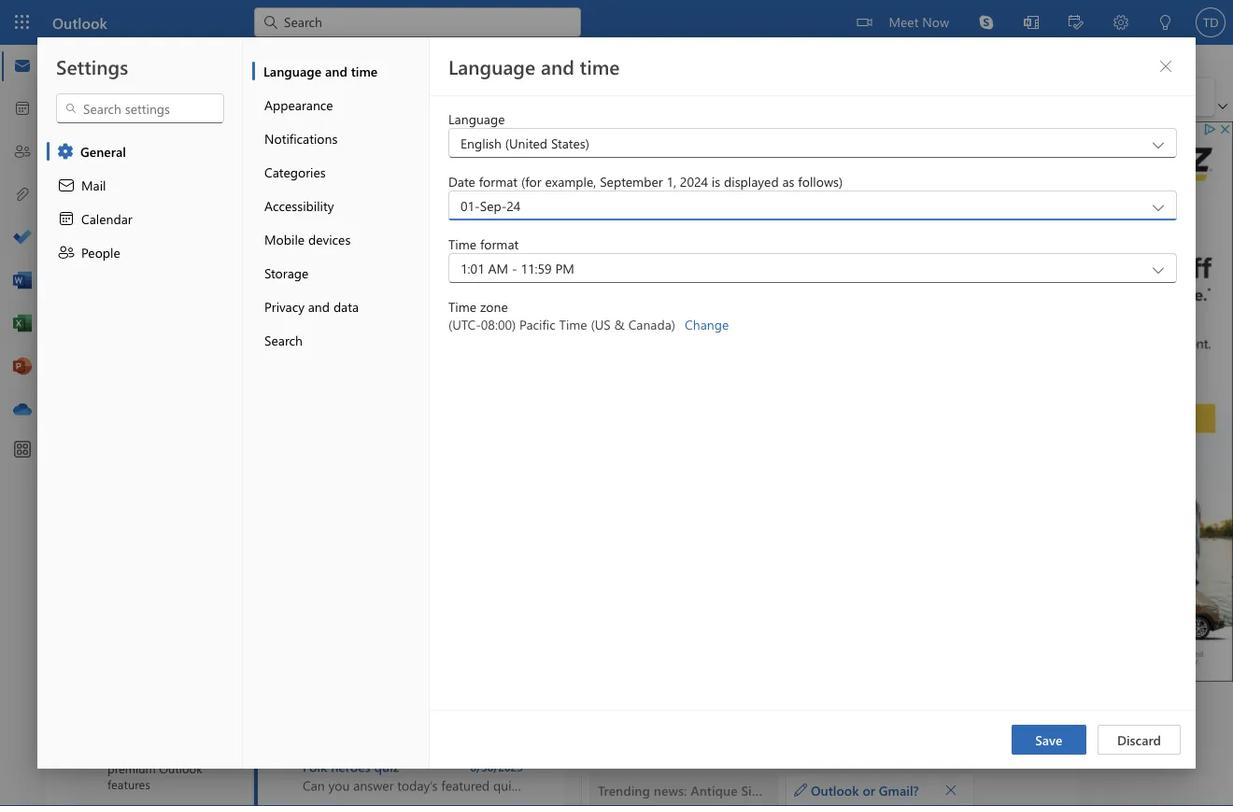 Task type: locate. For each thing, give the bounding box(es) containing it.
news: for antique
[[357, 270, 389, 287]]

which
[[601, 303, 642, 321]]

format
[[479, 172, 518, 190], [480, 235, 519, 252]]

options
[[582, 50, 627, 68]]

0 horizontal spatial 
[[945, 783, 958, 797]]

basic text group
[[194, 78, 854, 116]]

 for folders tree item
[[87, 172, 102, 187]]

options button
[[568, 45, 641, 74]]

time up (utc-
[[449, 298, 477, 315]]

1 vertical spatial format
[[480, 235, 519, 252]]

1 vertical spatial &
[[614, 316, 625, 333]]

0 vertical spatial 
[[1159, 59, 1174, 74]]


[[301, 92, 312, 103], [944, 148, 955, 159], [87, 172, 102, 187]]

 button inside reading pane main content
[[938, 777, 964, 803]]

0 horizontal spatial language and time
[[263, 62, 378, 79]]

 inside option
[[270, 337, 287, 354]]

1 vertical spatial temu
[[303, 194, 335, 211]]

search button
[[252, 323, 429, 357]]

is right 2024
[[712, 172, 721, 190]]

0 horizontal spatial or
[[863, 781, 875, 799]]

1 vertical spatial 
[[271, 262, 286, 277]]

1 horizontal spatial  button
[[1151, 51, 1181, 81]]

Select a conversation checkbox
[[258, 243, 303, 283], [258, 732, 303, 772]]

0 vertical spatial select a conversation checkbox
[[258, 243, 303, 283]]

excel image
[[13, 315, 32, 334]]

format
[[427, 50, 467, 68]]

 button down message button
[[299, 84, 314, 110]]

To text field
[[667, 188, 991, 214]]

 down mobile
[[270, 262, 287, 278]]

date format (for example, september 1, 2024 is displayed as follows)
[[449, 172, 843, 190]]

 for basic text group
[[301, 92, 312, 103]]

1 vertical spatial  button
[[938, 777, 964, 803]]

0 vertical spatial  button
[[1151, 51, 1181, 81]]

is inside 'which do you prefer to email with? outlook or gmail? i personally prefer gmail as it is connected to chrome so it makes for using it way easier.'
[[714, 321, 724, 340]]

news: left should
[[359, 497, 392, 514]]

2 tree from the top
[[68, 200, 219, 798]]

 down mobile
[[271, 262, 286, 277]]

1 vertical spatial time
[[449, 298, 477, 315]]

 inside select a conversation option
[[271, 262, 286, 277]]

bing
[[361, 251, 387, 268], [361, 327, 387, 344]]

1 vertical spatial  button
[[78, 163, 109, 197]]

time up appearance 'button'
[[351, 62, 378, 79]]

as inside 'which do you prefer to email with? outlook or gmail? i personally prefer gmail as it is connected to chrome so it makes for using it way easier.'
[[684, 321, 699, 340]]

singer
[[441, 270, 478, 287]]

outlook up the "" at the left top of the page
[[52, 12, 107, 32]]

gmail? inside 'which do you prefer to email with? outlook or gmail? i personally prefer gmail as it is connected to chrome so it makes for using it way easier.'
[[896, 303, 942, 321]]

 inside language and time tab panel
[[1159, 59, 1174, 74]]

displayed
[[724, 172, 779, 190]]

more right from…
[[706, 497, 737, 514]]

8/30/2023
[[470, 760, 523, 775]]

3 it from the left
[[1002, 321, 1011, 340]]

microsoft for microsoft bing legendary monsters quiz
[[303, 327, 357, 344]]

meet
[[889, 13, 919, 30]]

is
[[712, 172, 721, 190], [714, 321, 724, 340]]

1 horizontal spatial language and time
[[449, 53, 620, 79]]

 button right 
[[78, 163, 109, 197]]

1 horizontal spatial it
[[887, 321, 895, 340]]

1 vertical spatial quiz
[[374, 758, 399, 776]]

trending down updates
[[303, 497, 355, 514]]

0 vertical spatial temu
[[303, 175, 335, 192]]

trending up folk at left bottom
[[303, 683, 353, 700]]

1 vertical spatial gmail?
[[879, 781, 919, 799]]

0 horizontal spatial time
[[351, 62, 378, 79]]

as left follows)
[[783, 172, 795, 190]]

4  from the top
[[270, 750, 287, 767]]

0 horizontal spatial 
[[87, 172, 102, 187]]

1 horizontal spatial 
[[1159, 59, 1174, 74]]

2 select a conversation checkbox from the top
[[258, 732, 303, 772]]

1 bing from the top
[[361, 251, 387, 268]]

1 vertical spatial news:
[[359, 497, 392, 514]]

people image
[[13, 143, 32, 162]]

it right you
[[702, 321, 710, 340]]

and inside privacy and data button
[[308, 298, 330, 315]]

prefer
[[691, 303, 729, 321], [601, 321, 639, 340]]

temu for temu
[[303, 175, 335, 192]]

1 horizontal spatial quiz
[[424, 345, 448, 363]]

 button
[[1100, 82, 1137, 112]]

& right (us
[[614, 316, 625, 333]]

application
[[0, 0, 1233, 806]]

 outlook or gmail?
[[794, 781, 919, 799]]

search
[[264, 331, 303, 349]]

1 horizontal spatial or
[[880, 303, 893, 321]]

people
[[81, 243, 120, 261]]

1 vertical spatial microsoft
[[303, 327, 357, 344]]

document
[[0, 0, 1233, 806]]

home
[[107, 50, 142, 68]]

as inside language and region element
[[783, 172, 795, 190]]

0 vertical spatial news:
[[357, 270, 389, 287]]

or
[[880, 303, 893, 321], [863, 781, 875, 799]]

1  from the top
[[271, 137, 286, 152]]

microsoft up legendary
[[303, 327, 357, 344]]

dialog
[[0, 0, 1233, 806]]

onedrive image
[[13, 401, 32, 420]]

Add a subject text field
[[590, 232, 907, 262]]

monsters
[[367, 345, 420, 363]]

2 vertical spatial time
[[559, 316, 587, 333]]

0 horizontal spatial  button
[[938, 777, 964, 803]]


[[1159, 59, 1174, 74], [945, 783, 958, 797]]

1 horizontal spatial 
[[301, 92, 312, 103]]

0 horizontal spatial as
[[684, 321, 699, 340]]

format for time
[[480, 235, 519, 252]]

saved
[[951, 239, 980, 254]]

more right china…
[[670, 683, 700, 700]]

trending down microsoft bing
[[303, 270, 353, 287]]

1 it from the left
[[702, 321, 710, 340]]

temu down categories button
[[303, 194, 335, 211]]

1 trending from the top
[[303, 270, 353, 287]]

 inside folders tree item
[[87, 172, 102, 187]]

1 select a conversation checkbox from the top
[[258, 243, 303, 283]]

0 vertical spatial gmail?
[[896, 303, 942, 321]]

using
[[965, 321, 999, 340]]

0 vertical spatial quiz
[[424, 345, 448, 363]]

0 vertical spatial tree
[[68, 118, 219, 163]]

outlook right premium
[[159, 760, 202, 777]]

more down add a subject text field
[[703, 270, 733, 287]]

1 temu from the top
[[303, 175, 335, 192]]

temu
[[303, 175, 335, 192], [303, 194, 335, 211]]

0 vertical spatial format
[[479, 172, 518, 190]]

language
[[449, 53, 536, 79], [263, 62, 322, 79], [449, 110, 505, 127]]

& inside time zone (utc-08:00) pacific time (us & canada) change
[[614, 316, 625, 333]]

 for select a conversation option related to trending news: antique singer sewing machine values & what… and more
[[271, 262, 286, 277]]

3  from the top
[[270, 337, 287, 354]]

updates
[[303, 421, 352, 438]]

tree
[[68, 118, 219, 163], [68, 200, 219, 798]]

 left folk at left bottom
[[270, 750, 287, 767]]

 calendar
[[57, 209, 132, 228]]

personally
[[952, 303, 1019, 321]]

language and time up appearance 'button'
[[263, 62, 378, 79]]

(for
[[521, 172, 542, 190]]

help
[[228, 50, 255, 68]]

1 vertical spatial 
[[945, 783, 958, 797]]

1 vertical spatial as
[[684, 321, 699, 340]]

language up appearance
[[263, 62, 322, 79]]


[[56, 142, 75, 161]]

& right values
[[620, 270, 630, 287]]

 up categories
[[271, 137, 286, 152]]

news: left putin
[[357, 683, 389, 700]]

mail
[[81, 176, 106, 193]]

from…
[[637, 497, 676, 514]]

1 vertical spatial select a conversation checkbox
[[258, 732, 303, 772]]

gmail
[[642, 321, 681, 340]]

and
[[541, 53, 574, 79], [325, 62, 347, 79], [678, 270, 700, 287], [308, 298, 330, 315], [680, 497, 702, 514], [645, 683, 667, 700]]

1 vertical spatial 
[[944, 148, 955, 159]]

microsoft for microsoft bing
[[303, 251, 357, 268]]

2 vertical spatial 
[[87, 172, 102, 187]]

email
[[748, 303, 784, 321]]

1 horizontal spatial time
[[580, 53, 620, 79]]

1 vertical spatial or
[[863, 781, 875, 799]]

2  from the top
[[271, 262, 286, 277]]

3 trending from the top
[[303, 683, 353, 700]]

0 vertical spatial time
[[449, 235, 477, 252]]

& inside the message list list box
[[620, 270, 630, 287]]

outlook right with?
[[825, 303, 877, 321]]

bcc
[[1028, 193, 1045, 208]]

1 vertical spatial is
[[714, 321, 724, 340]]

word image
[[13, 272, 32, 291]]

0 vertical spatial 
[[301, 92, 312, 103]]

0 vertical spatial or
[[880, 303, 893, 321]]

do
[[645, 303, 662, 321]]

1 vertical spatial bing
[[361, 327, 387, 344]]


[[270, 137, 287, 154], [270, 262, 287, 278], [270, 337, 287, 354], [270, 750, 287, 767]]

2 horizontal spatial it
[[1002, 321, 1011, 340]]

1 horizontal spatial as
[[783, 172, 795, 190]]

0 vertical spatial microsoft
[[303, 251, 357, 268]]

 button
[[149, 82, 186, 112]]

antique
[[392, 270, 438, 287]]

or right 
[[863, 781, 875, 799]]

 right 
[[87, 172, 102, 187]]

0 vertical spatial more
[[703, 270, 733, 287]]

trending news: should supreme court disqualify trump from… and more
[[303, 497, 737, 514]]

2 vertical spatial more
[[670, 683, 700, 700]]

privacy and data
[[264, 298, 359, 315]]

as right gmail
[[684, 321, 699, 340]]

or left 'makes'
[[880, 303, 893, 321]]

folk
[[303, 758, 327, 776]]


[[271, 137, 286, 152], [271, 262, 286, 277]]

document containing settings
[[0, 0, 1233, 806]]

microsoft down the devices
[[303, 251, 357, 268]]

it right so
[[887, 321, 895, 340]]

calendar
[[81, 210, 132, 227]]

9/14/2023
[[472, 271, 523, 286]]

2 trending from the top
[[303, 497, 355, 514]]

ad
[[483, 178, 494, 190]]

tab list
[[93, 45, 642, 74]]

updates to our terms of use
[[303, 421, 468, 438]]

news: down microsoft bing
[[357, 270, 389, 287]]

our
[[371, 421, 392, 438]]

quiz right 'heroes'
[[374, 758, 399, 776]]

0 vertical spatial bing
[[361, 251, 387, 268]]

 button
[[492, 82, 530, 112]]

1 microsoft from the top
[[303, 251, 357, 268]]

language and time tab panel
[[430, 37, 1196, 769]]

microsoft inside microsoft bing legendary monsters quiz
[[303, 327, 357, 344]]

Search settings search field
[[78, 99, 205, 118]]

1  from the top
[[270, 137, 287, 154]]

0 vertical spatial &
[[620, 270, 630, 287]]

2 vertical spatial news:
[[357, 683, 389, 700]]

 down message button
[[301, 92, 312, 103]]

language and time inside tab panel
[[449, 53, 620, 79]]


[[794, 783, 807, 797]]

trending for trending news: antique singer sewing machine values & what… and more
[[303, 270, 353, 287]]

time left (us
[[559, 316, 587, 333]]

 for the select all messages option
[[271, 137, 286, 152]]

0 horizontal spatial prefer
[[601, 321, 639, 340]]

trending for trending news: should supreme court disqualify trump from… and more
[[303, 497, 355, 514]]

language and time up  button
[[449, 53, 620, 79]]

0 vertical spatial is
[[712, 172, 721, 190]]

discard button
[[1098, 725, 1181, 755]]

time up singer
[[449, 235, 477, 252]]

time down 'outlook' banner
[[580, 53, 620, 79]]


[[631, 88, 649, 107]]

1 horizontal spatial  button
[[299, 84, 314, 110]]

more
[[703, 270, 733, 287], [706, 497, 737, 514], [670, 683, 700, 700]]

is left connected
[[714, 321, 724, 340]]

2 microsoft from the top
[[303, 327, 357, 344]]

application containing settings
[[0, 0, 1233, 806]]

0 vertical spatial trending
[[303, 270, 353, 287]]

format up insanely
[[479, 172, 518, 190]]

0 vertical spatial  button
[[299, 84, 314, 110]]


[[925, 144, 940, 159]]

you
[[665, 303, 688, 321]]

decrease indent image
[[743, 88, 780, 107]]

it
[[702, 321, 710, 340], [887, 321, 895, 340], [1002, 321, 1011, 340]]

0 horizontal spatial  button
[[78, 163, 109, 197]]

-
[[470, 194, 475, 211]]

0 horizontal spatial it
[[702, 321, 710, 340]]

 inside basic text group
[[301, 92, 312, 103]]

(us
[[591, 316, 611, 333]]

 up categories
[[270, 137, 287, 154]]

 inside the select all messages option
[[271, 137, 286, 152]]

tab list containing home
[[93, 45, 642, 74]]

Select all messages checkbox
[[265, 133, 292, 159]]

meet now
[[889, 13, 949, 30]]

storage button
[[252, 256, 429, 290]]

 button
[[418, 82, 455, 112]]

use
[[448, 421, 468, 438]]

bing for microsoft bing legendary monsters quiz
[[361, 327, 387, 344]]

2 bing from the top
[[361, 327, 387, 344]]

0 vertical spatial 
[[271, 137, 286, 152]]

 down privacy
[[270, 337, 287, 354]]

select a conversation checkbox up privacy
[[258, 243, 303, 283]]

message list list box
[[254, 166, 737, 806]]

microsoft
[[303, 251, 357, 268], [303, 327, 357, 344]]

it left way
[[1002, 321, 1011, 340]]

bing inside microsoft bing legendary monsters quiz
[[361, 327, 387, 344]]

trending
[[303, 270, 353, 287], [303, 497, 355, 514], [303, 683, 353, 700]]

china…
[[599, 683, 641, 700]]


[[502, 88, 520, 107]]

putin
[[392, 683, 422, 700]]

0 horizontal spatial quiz
[[374, 758, 399, 776]]

1 vertical spatial tree
[[68, 200, 219, 798]]

2 vertical spatial trending
[[303, 683, 353, 700]]

select a conversation checkbox left 'heroes'
[[258, 732, 303, 772]]

temu up accessibility
[[303, 175, 335, 192]]

terms
[[395, 421, 429, 438]]

 right 
[[944, 148, 955, 159]]

devices
[[308, 230, 351, 248]]

0 vertical spatial as
[[783, 172, 795, 190]]

 button inside folders tree item
[[78, 163, 109, 197]]

time for time zone (utc-08:00) pacific time (us & canada) change
[[449, 298, 477, 315]]

1 vertical spatial more
[[706, 497, 737, 514]]

2 horizontal spatial 
[[944, 148, 955, 159]]

1 vertical spatial trending
[[303, 497, 355, 514]]

home button
[[93, 45, 156, 74]]

trending for trending news: putin powerless to complain about china… and more
[[303, 683, 353, 700]]

time inside tab panel
[[580, 53, 620, 79]]

dialog containing settings
[[0, 0, 1233, 806]]

chrome
[[816, 321, 866, 340]]

 button inside language and time tab panel
[[1151, 51, 1181, 81]]

format up sewing
[[480, 235, 519, 252]]

mike@example.com button
[[669, 188, 811, 210]]

2 temu from the top
[[303, 194, 335, 211]]

language down 
[[449, 110, 505, 127]]

quiz right monsters
[[424, 345, 448, 363]]



Task type: describe. For each thing, give the bounding box(es) containing it.
so
[[869, 321, 884, 340]]

time for time format
[[449, 235, 477, 252]]

mobile devices
[[264, 230, 351, 248]]

select a conversation checkbox for folk heroes quiz
[[258, 732, 303, 772]]

7:57
[[995, 239, 1016, 254]]

quiz inside microsoft bing legendary monsters quiz
[[424, 345, 448, 363]]

privacy and data button
[[252, 290, 429, 323]]

 inside  
[[944, 148, 955, 159]]

notifications button
[[252, 121, 429, 155]]

prices
[[558, 194, 593, 211]]

Message body, press Alt+F10 to exit text field
[[601, 285, 1049, 545]]


[[857, 15, 872, 30]]

settings heading
[[56, 53, 128, 79]]

insert
[[364, 50, 396, 68]]

tab list inside application
[[93, 45, 642, 74]]

temu clearance only today - insanely low prices
[[303, 194, 593, 211]]

september
[[600, 172, 663, 190]]

2024
[[680, 172, 708, 190]]

temu image
[[263, 178, 293, 208]]

and inside language and time button
[[325, 62, 347, 79]]

 button
[[621, 82, 659, 112]]

microsoft bing legendary monsters quiz
[[303, 327, 448, 363]]


[[158, 88, 177, 107]]

to left chrome
[[800, 321, 813, 340]]

easier.
[[601, 340, 643, 358]]

outlook right 
[[811, 781, 859, 799]]

news: for should
[[359, 497, 392, 514]]

 button
[[55, 46, 93, 78]]

accessibility button
[[252, 189, 429, 222]]

files image
[[13, 186, 32, 205]]

date
[[449, 172, 476, 190]]

format text
[[427, 50, 493, 68]]

 button
[[1012, 136, 1049, 166]]

2 it from the left
[[887, 321, 895, 340]]

powerpoint image
[[13, 358, 32, 377]]

values
[[579, 270, 616, 287]]

message button
[[269, 45, 349, 74]]

folders
[[113, 170, 162, 190]]

to left our
[[355, 421, 368, 438]]

which do you prefer to email with? outlook or gmail? i personally prefer gmail as it is connected to chrome so it makes for using it way easier.
[[601, 303, 1039, 358]]

help button
[[214, 45, 269, 74]]

court
[[497, 497, 531, 514]]

format for date
[[479, 172, 518, 190]]

 inside the select all messages option
[[270, 137, 287, 154]]

example,
[[545, 172, 596, 190]]

 button for folders tree item
[[78, 163, 109, 197]]

bcc button
[[1021, 186, 1051, 216]]

left-rail-appbar navigation
[[4, 45, 41, 432]]

draft saved at 7:57 am 
[[923, 239, 1049, 254]]

complain
[[501, 683, 556, 700]]

to do image
[[13, 229, 32, 248]]

today
[[431, 194, 466, 211]]

(utc-
[[449, 316, 481, 333]]

settings tab list
[[37, 37, 243, 769]]


[[57, 176, 76, 194]]

folders tree item
[[68, 163, 219, 200]]

news: for putin
[[357, 683, 389, 700]]

insert button
[[350, 45, 410, 74]]

makes
[[898, 321, 941, 340]]

language inside button
[[263, 62, 322, 79]]

pacific
[[520, 316, 556, 333]]

at
[[983, 239, 992, 254]]


[[976, 144, 991, 159]]

machine
[[527, 270, 576, 287]]

time inside button
[[351, 62, 378, 79]]

& for canada)
[[614, 316, 625, 333]]

or inside 'which do you prefer to email with? outlook or gmail? i personally prefer gmail as it is connected to chrome so it makes for using it way easier.'
[[880, 303, 893, 321]]

premium outlook features button
[[68, 718, 253, 806]]

is inside language and region element
[[712, 172, 721, 190]]

and inside language and time tab panel
[[541, 53, 574, 79]]


[[1023, 144, 1038, 159]]

tags group
[[1062, 78, 1137, 116]]

Select a conversation checkbox
[[258, 319, 303, 359]]

to left "email"
[[732, 303, 745, 321]]

what…
[[634, 270, 674, 287]]

settings
[[56, 53, 128, 79]]

language up 
[[449, 53, 536, 79]]

calendar image
[[13, 100, 32, 119]]

trump
[[595, 497, 633, 514]]

features
[[107, 776, 150, 792]]

categories button
[[252, 155, 429, 189]]

message list section
[[254, 120, 737, 806]]


[[1036, 240, 1049, 253]]

categories
[[264, 163, 326, 180]]

numbering image
[[705, 88, 743, 107]]

more apps image
[[13, 441, 32, 460]]

to
[[622, 191, 636, 208]]


[[64, 102, 78, 115]]

trending news: antique singer sewing machine values & what… and more
[[303, 270, 733, 287]]


[[111, 247, 130, 265]]

bullets image
[[668, 88, 705, 107]]

to left complain
[[486, 683, 498, 700]]

& for what…
[[620, 270, 630, 287]]

connected
[[727, 321, 797, 340]]

tree containing 
[[68, 200, 219, 798]]

temu for temu clearance only today - insanely low prices
[[303, 194, 335, 211]]

accessibility
[[264, 197, 334, 214]]

draw button
[[509, 45, 566, 74]]

appearance
[[264, 96, 333, 113]]

2  from the top
[[270, 262, 287, 278]]

general
[[80, 142, 126, 160]]

mike@example.com
[[674, 189, 790, 206]]

 button
[[1062, 82, 1100, 112]]

privacy
[[264, 298, 305, 315]]

 button
[[965, 136, 1003, 166]]

supreme
[[441, 497, 493, 514]]

with?
[[787, 303, 822, 321]]

1 tree from the top
[[68, 118, 219, 163]]

for
[[944, 321, 962, 340]]

outlook link
[[52, 0, 107, 45]]

language and time button
[[252, 54, 429, 88]]

change button
[[685, 316, 729, 333]]

language and region element
[[449, 109, 1177, 333]]

inbox
[[303, 134, 341, 154]]

language and time heading
[[449, 53, 620, 79]]

 button for basic text group
[[299, 84, 314, 110]]

more for trending news: should supreme court disqualify trump from… and more
[[706, 497, 737, 514]]

reading pane main content
[[582, 117, 1079, 806]]


[[427, 88, 446, 107]]

heroes
[[331, 758, 371, 776]]

outlook inside banner
[[52, 12, 107, 32]]

premium outlook features
[[107, 760, 202, 792]]

should
[[395, 497, 437, 514]]

 
[[925, 144, 955, 159]]

1 horizontal spatial prefer
[[691, 303, 729, 321]]

low
[[531, 194, 555, 211]]

include group
[[917, 78, 1054, 116]]

disqualify
[[534, 497, 592, 514]]

trending news: putin powerless to complain about china… and more
[[303, 683, 700, 700]]

08:00)
[[481, 316, 516, 333]]

select a conversation checkbox for trending news: antique singer sewing machine values & what… and more
[[258, 243, 303, 283]]

sewing
[[481, 270, 523, 287]]

bing for microsoft bing
[[361, 251, 387, 268]]

outlook inside 'which do you prefer to email with? outlook or gmail? i personally prefer gmail as it is connected to chrome so it makes for using it way easier.'
[[825, 303, 877, 321]]

appearance button
[[252, 88, 429, 121]]

save
[[1035, 731, 1063, 748]]

time format
[[449, 235, 519, 252]]

language and time inside button
[[263, 62, 378, 79]]

outlook inside premium outlook features
[[159, 760, 202, 777]]

text
[[471, 50, 493, 68]]

mail image
[[13, 57, 32, 76]]

cc button
[[991, 186, 1021, 216]]

 inside reading pane main content
[[945, 783, 958, 797]]

clipboard group
[[57, 78, 186, 116]]

canada)
[[628, 316, 676, 333]]

outlook banner
[[0, 0, 1233, 45]]

more for trending news: putin powerless to complain about china… and more
[[670, 683, 700, 700]]



Task type: vqa. For each thing, say whether or not it's contained in the screenshot.
Notes inside the "button"
no



